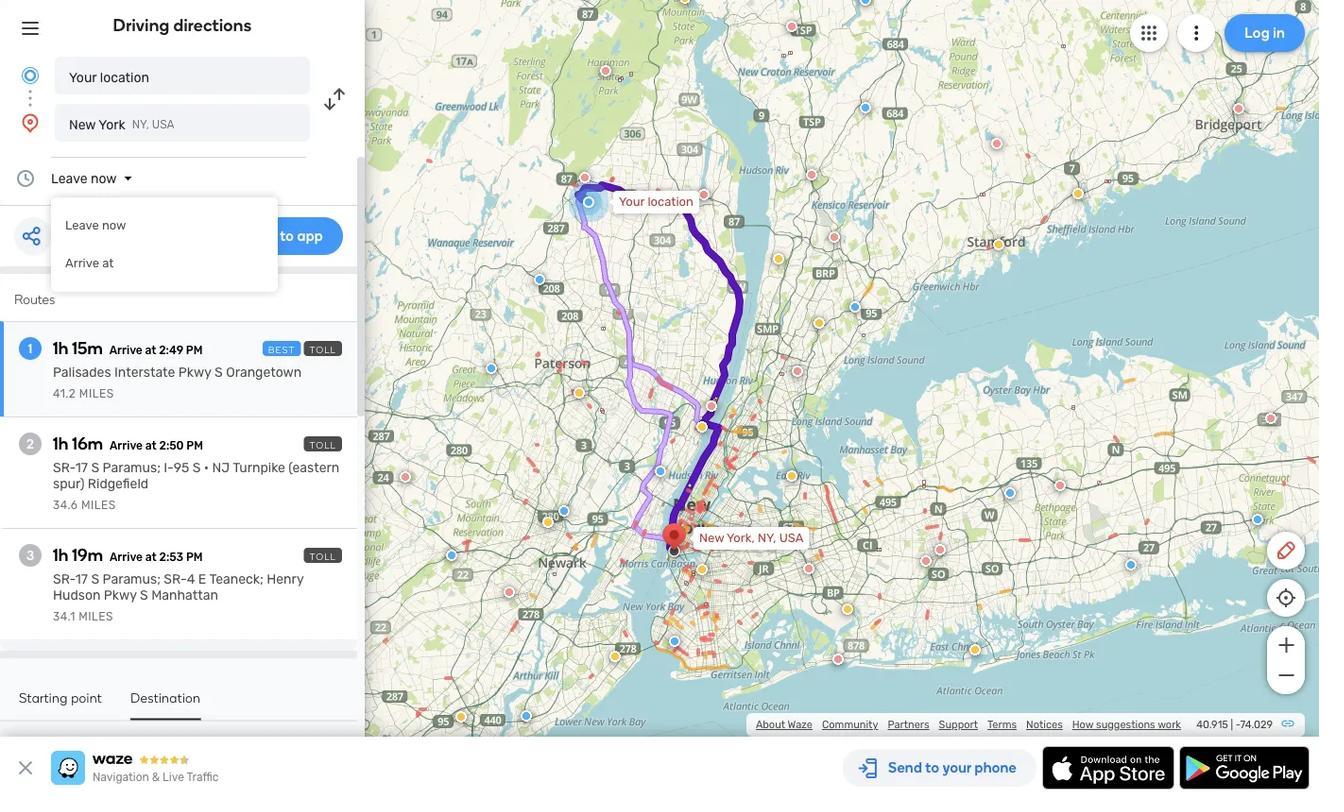 Task type: describe. For each thing, give the bounding box(es) containing it.
location image
[[19, 112, 42, 134]]

arrive for 16m
[[110, 440, 143, 453]]

34.6
[[53, 499, 78, 512]]

partners
[[888, 719, 930, 732]]

leave now option
[[51, 207, 278, 245]]

palisades interstate pkwy s orangetown 41.2 miles
[[53, 365, 302, 401]]

•
[[204, 460, 209, 476]]

destination
[[131, 690, 201, 706]]

toll for 19m
[[310, 551, 337, 562]]

1h 19m arrive at 2:53 pm
[[53, 545, 203, 566]]

1h for 1h 15m
[[53, 338, 68, 359]]

nj
[[212, 460, 230, 476]]

terms link
[[988, 719, 1017, 732]]

spur)
[[53, 476, 85, 492]]

usa inside new york ny, usa
[[152, 118, 175, 131]]

40.915 | -74.029
[[1197, 719, 1273, 732]]

ny, inside new york ny, usa
[[132, 118, 149, 131]]

notices link
[[1027, 719, 1063, 732]]

york
[[99, 117, 125, 132]]

paramus; for 16m
[[103, 460, 161, 476]]

s down 16m
[[91, 460, 99, 476]]

|
[[1231, 719, 1234, 732]]

your location new york, ny, usa
[[619, 195, 804, 546]]

&
[[152, 771, 160, 785]]

location for your location new york, ny, usa
[[648, 195, 694, 209]]

paramus; for 19m
[[103, 572, 161, 588]]

live
[[163, 771, 184, 785]]

15m
[[72, 338, 103, 359]]

95
[[174, 460, 189, 476]]

directions
[[173, 15, 252, 35]]

about waze link
[[756, 719, 813, 732]]

your location
[[69, 69, 149, 85]]

s up hudson
[[91, 572, 99, 588]]

sr-17 s paramus; sr-4 e teaneck; henry hudson pkwy s manhattan 34.1 miles
[[53, 572, 304, 624]]

(eastern
[[289, 460, 340, 476]]

current location image
[[19, 64, 42, 87]]

usa inside your location new york, ny, usa
[[780, 531, 804, 546]]

2:49
[[159, 344, 183, 357]]

new inside your location new york, ny, usa
[[700, 531, 724, 546]]

e
[[198, 572, 206, 588]]

2:50
[[159, 440, 184, 453]]

work
[[1158, 719, 1182, 732]]

routes
[[14, 292, 55, 308]]

arrive at
[[65, 256, 114, 271]]

arrive for 19m
[[110, 551, 143, 564]]

miles for 1h 16m
[[81, 499, 116, 512]]

1h 16m arrive at 2:50 pm
[[53, 434, 203, 454]]

new york ny, usa
[[69, 117, 175, 132]]

ny, inside your location new york, ny, usa
[[758, 531, 777, 546]]

toll for 16m
[[310, 440, 337, 451]]

-
[[1236, 719, 1241, 732]]

s left manhattan
[[140, 588, 148, 604]]

driving
[[113, 15, 170, 35]]

4
[[187, 572, 195, 588]]

2
[[26, 436, 34, 452]]

at inside option
[[102, 256, 114, 271]]

34.1
[[53, 611, 75, 624]]

arrive at option
[[51, 245, 278, 283]]

74.029
[[1241, 719, 1273, 732]]

sr- for 19m
[[53, 572, 76, 588]]

hudson
[[53, 588, 101, 604]]

starting
[[19, 690, 68, 706]]

3
[[26, 548, 34, 564]]

manhattan
[[151, 588, 218, 604]]

starting point button
[[19, 690, 102, 719]]

terms
[[988, 719, 1017, 732]]

turnpike
[[233, 460, 285, 476]]

navigation & live traffic
[[93, 771, 219, 785]]

point
[[71, 690, 102, 706]]



Task type: locate. For each thing, give the bounding box(es) containing it.
0 vertical spatial your
[[69, 69, 97, 85]]

location inside your location new york, ny, usa
[[648, 195, 694, 209]]

41.2
[[53, 388, 76, 401]]

partners link
[[888, 719, 930, 732]]

paramus; down 1h 19m arrive at 2:53 pm
[[103, 572, 161, 588]]

notices
[[1027, 719, 1063, 732]]

1h
[[53, 338, 68, 359], [53, 434, 68, 454], [53, 545, 68, 566]]

17 inside sr-17 s paramus; sr-4 e teaneck; henry hudson pkwy s manhattan 34.1 miles
[[75, 572, 88, 588]]

leave now right clock icon
[[51, 171, 117, 186]]

1 vertical spatial location
[[648, 195, 694, 209]]

miles for 1h 19m
[[79, 611, 114, 624]]

suggestions
[[1097, 719, 1156, 732]]

at left 2:49
[[145, 344, 156, 357]]

1 vertical spatial miles
[[81, 499, 116, 512]]

1 horizontal spatial your
[[619, 195, 645, 209]]

sr- inside sr-17 s paramus; i-95 s • nj turnpike (eastern spur) ridgefield 34.6 miles
[[53, 460, 76, 476]]

pm inside 1h 19m arrive at 2:53 pm
[[186, 551, 203, 564]]

teaneck;
[[209, 572, 264, 588]]

henry
[[267, 572, 304, 588]]

0 vertical spatial usa
[[152, 118, 175, 131]]

1 horizontal spatial new
[[700, 531, 724, 546]]

sr- up hudson
[[53, 572, 76, 588]]

hazard image
[[680, 0, 691, 4], [994, 239, 1005, 251], [773, 253, 785, 265], [814, 318, 825, 329], [697, 422, 708, 433], [787, 471, 798, 482], [697, 564, 708, 576], [842, 604, 854, 615], [970, 645, 981, 656], [456, 712, 467, 723]]

your for your location new york, ny, usa
[[619, 195, 645, 209]]

sr-17 s paramus; i-95 s • nj turnpike (eastern spur) ridgefield 34.6 miles
[[53, 460, 340, 512]]

about
[[756, 719, 786, 732]]

community
[[822, 719, 879, 732]]

s inside palisades interstate pkwy s orangetown 41.2 miles
[[215, 365, 223, 381]]

17 inside sr-17 s paramus; i-95 s • nj turnpike (eastern spur) ridgefield 34.6 miles
[[75, 460, 88, 476]]

ny,
[[132, 118, 149, 131], [758, 531, 777, 546]]

at inside 1h 15m arrive at 2:49 pm
[[145, 344, 156, 357]]

ridgefield
[[88, 476, 149, 492]]

your inside your location new york, ny, usa
[[619, 195, 645, 209]]

1 17 from the top
[[75, 460, 88, 476]]

1 horizontal spatial location
[[648, 195, 694, 209]]

paramus;
[[103, 460, 161, 476], [103, 572, 161, 588]]

0 vertical spatial ny,
[[132, 118, 149, 131]]

leave
[[51, 171, 87, 186], [65, 218, 99, 233]]

pm for 19m
[[186, 551, 203, 564]]

arrive right 16m
[[110, 440, 143, 453]]

2 vertical spatial pm
[[186, 551, 203, 564]]

s left the orangetown at the left top of the page
[[215, 365, 223, 381]]

2 vertical spatial 1h
[[53, 545, 68, 566]]

at for 16m
[[145, 440, 157, 453]]

arrive for 15m
[[109, 344, 143, 357]]

pm for 16m
[[186, 440, 203, 453]]

your
[[69, 69, 97, 85], [619, 195, 645, 209]]

toll
[[310, 344, 337, 355], [310, 440, 337, 451], [310, 551, 337, 562]]

road closed image
[[600, 65, 612, 77], [806, 169, 818, 181], [580, 172, 591, 183], [792, 366, 804, 377], [706, 401, 718, 412], [1266, 413, 1277, 424], [935, 545, 946, 556], [804, 563, 815, 575]]

0 vertical spatial pkwy
[[179, 365, 211, 381]]

sr-
[[53, 460, 76, 476], [53, 572, 76, 588], [164, 572, 187, 588]]

leave now inside leave now option
[[65, 218, 126, 233]]

1 vertical spatial ny,
[[758, 531, 777, 546]]

link image
[[1281, 717, 1296, 732]]

paramus; inside sr-17 s paramus; i-95 s • nj turnpike (eastern spur) ridgefield 34.6 miles
[[103, 460, 161, 476]]

0 vertical spatial leave now
[[51, 171, 117, 186]]

1 vertical spatial your
[[619, 195, 645, 209]]

1h left the 15m
[[53, 338, 68, 359]]

0 vertical spatial pm
[[186, 344, 203, 357]]

clock image
[[14, 167, 37, 190]]

pkwy down 1h 19m arrive at 2:53 pm
[[104, 588, 137, 604]]

your for your location
[[69, 69, 97, 85]]

miles inside sr-17 s paramus; i-95 s • nj turnpike (eastern spur) ridgefield 34.6 miles
[[81, 499, 116, 512]]

2 17 from the top
[[75, 572, 88, 588]]

s
[[215, 365, 223, 381], [91, 460, 99, 476], [193, 460, 201, 476], [91, 572, 99, 588], [140, 588, 148, 604]]

at left 2:53
[[145, 551, 157, 564]]

zoom out image
[[1275, 665, 1298, 687]]

arrive inside 1h 15m arrive at 2:49 pm
[[109, 344, 143, 357]]

sr- for 16m
[[53, 460, 76, 476]]

miles down ridgefield
[[81, 499, 116, 512]]

at inside 1h 19m arrive at 2:53 pm
[[145, 551, 157, 564]]

ny, right york,
[[758, 531, 777, 546]]

2 vertical spatial miles
[[79, 611, 114, 624]]

how suggestions work link
[[1073, 719, 1182, 732]]

police image
[[850, 302, 861, 313], [486, 363, 497, 374], [655, 466, 666, 477], [559, 506, 570, 517], [1126, 560, 1137, 571], [669, 636, 681, 648]]

2 vertical spatial toll
[[310, 551, 337, 562]]

leave up arrive at in the left of the page
[[65, 218, 99, 233]]

usa right york,
[[780, 531, 804, 546]]

now down york at the left top
[[91, 171, 117, 186]]

location inside button
[[100, 69, 149, 85]]

usa right york at the left top
[[152, 118, 175, 131]]

17 up spur)
[[75, 460, 88, 476]]

at down leave now option
[[102, 256, 114, 271]]

now inside option
[[102, 218, 126, 233]]

pencil image
[[1275, 540, 1298, 562]]

1 vertical spatial usa
[[780, 531, 804, 546]]

miles inside sr-17 s paramus; sr-4 e teaneck; henry hudson pkwy s manhattan 34.1 miles
[[79, 611, 114, 624]]

17
[[75, 460, 88, 476], [75, 572, 88, 588]]

arrive inside 1h 16m arrive at 2:50 pm
[[110, 440, 143, 453]]

palisades
[[53, 365, 111, 381]]

pm inside 1h 15m arrive at 2:49 pm
[[186, 344, 203, 357]]

40.915
[[1197, 719, 1229, 732]]

interstate
[[114, 365, 175, 381]]

your inside button
[[69, 69, 97, 85]]

miles down palisades
[[79, 388, 114, 401]]

your location button
[[55, 57, 310, 95]]

toll right best
[[310, 344, 337, 355]]

driving directions
[[113, 15, 252, 35]]

new left york,
[[700, 531, 724, 546]]

new left york at the left top
[[69, 117, 96, 132]]

zoom in image
[[1275, 634, 1298, 657]]

community link
[[822, 719, 879, 732]]

miles down hudson
[[79, 611, 114, 624]]

1 vertical spatial paramus;
[[103, 572, 161, 588]]

paramus; up ridgefield
[[103, 460, 161, 476]]

orangetown
[[226, 365, 302, 381]]

at inside 1h 16m arrive at 2:50 pm
[[145, 440, 157, 453]]

1h 15m arrive at 2:49 pm
[[53, 338, 203, 359]]

2 toll from the top
[[310, 440, 337, 451]]

pm right 2:50
[[186, 440, 203, 453]]

york,
[[727, 531, 755, 546]]

1h left 16m
[[53, 434, 68, 454]]

hazard image
[[1073, 188, 1084, 199], [574, 388, 585, 399], [543, 517, 554, 528], [610, 651, 621, 663]]

at left 2:50
[[145, 440, 157, 453]]

road closed image
[[787, 21, 798, 32], [1234, 103, 1245, 114], [992, 138, 1003, 149], [699, 189, 710, 200], [829, 232, 840, 243], [400, 472, 411, 483], [1055, 480, 1066, 492], [921, 556, 932, 567], [504, 587, 515, 598], [833, 654, 844, 666]]

location
[[100, 69, 149, 85], [648, 195, 694, 209]]

1 vertical spatial toll
[[310, 440, 337, 451]]

0 horizontal spatial ny,
[[132, 118, 149, 131]]

about waze community partners support terms notices how suggestions work
[[756, 719, 1182, 732]]

1 1h from the top
[[53, 338, 68, 359]]

pm right 2:49
[[186, 344, 203, 357]]

i-
[[164, 460, 174, 476]]

19m
[[72, 545, 103, 566]]

1 vertical spatial new
[[700, 531, 724, 546]]

traffic
[[187, 771, 219, 785]]

17 up hudson
[[75, 572, 88, 588]]

support
[[939, 719, 978, 732]]

1 horizontal spatial pkwy
[[179, 365, 211, 381]]

0 horizontal spatial usa
[[152, 118, 175, 131]]

0 vertical spatial 1h
[[53, 338, 68, 359]]

0 horizontal spatial location
[[100, 69, 149, 85]]

leave now
[[51, 171, 117, 186], [65, 218, 126, 233]]

arrive up the 15m
[[65, 256, 99, 271]]

navigation
[[93, 771, 149, 785]]

17 for 19m
[[75, 572, 88, 588]]

sr- up manhattan
[[164, 572, 187, 588]]

now up arrive at in the left of the page
[[102, 218, 126, 233]]

0 vertical spatial leave
[[51, 171, 87, 186]]

arrive inside 1h 19m arrive at 2:53 pm
[[110, 551, 143, 564]]

0 vertical spatial location
[[100, 69, 149, 85]]

best
[[268, 344, 296, 355]]

0 vertical spatial new
[[69, 117, 96, 132]]

1 vertical spatial pm
[[186, 440, 203, 453]]

0 vertical spatial miles
[[79, 388, 114, 401]]

0 horizontal spatial new
[[69, 117, 96, 132]]

new
[[69, 117, 96, 132], [700, 531, 724, 546]]

police image
[[860, 0, 872, 6], [860, 102, 872, 113], [534, 274, 545, 285], [1005, 488, 1016, 499], [1253, 514, 1264, 526], [446, 550, 458, 562], [521, 711, 532, 722]]

miles
[[79, 388, 114, 401], [81, 499, 116, 512], [79, 611, 114, 624]]

pm up 4
[[186, 551, 203, 564]]

2 1h from the top
[[53, 434, 68, 454]]

at
[[102, 256, 114, 271], [145, 344, 156, 357], [145, 440, 157, 453], [145, 551, 157, 564]]

2:53
[[159, 551, 184, 564]]

0 vertical spatial paramus;
[[103, 460, 161, 476]]

1 vertical spatial 1h
[[53, 434, 68, 454]]

s left •
[[193, 460, 201, 476]]

0 horizontal spatial your
[[69, 69, 97, 85]]

1h left 19m
[[53, 545, 68, 566]]

x image
[[14, 757, 37, 780]]

how
[[1073, 719, 1094, 732]]

1 toll from the top
[[310, 344, 337, 355]]

starting point
[[19, 690, 102, 706]]

1 vertical spatial leave now
[[65, 218, 126, 233]]

at for 19m
[[145, 551, 157, 564]]

arrive inside option
[[65, 256, 99, 271]]

1 paramus; from the top
[[103, 460, 161, 476]]

0 horizontal spatial pkwy
[[104, 588, 137, 604]]

pkwy inside palisades interstate pkwy s orangetown 41.2 miles
[[179, 365, 211, 381]]

sr- up spur)
[[53, 460, 76, 476]]

miles inside palisades interstate pkwy s orangetown 41.2 miles
[[79, 388, 114, 401]]

1 vertical spatial now
[[102, 218, 126, 233]]

toll up (eastern
[[310, 440, 337, 451]]

destination button
[[131, 690, 201, 721]]

arrive
[[65, 256, 99, 271], [109, 344, 143, 357], [110, 440, 143, 453], [110, 551, 143, 564]]

leave now up arrive at in the left of the page
[[65, 218, 126, 233]]

leave inside option
[[65, 218, 99, 233]]

1
[[28, 341, 32, 357]]

1h for 1h 16m
[[53, 434, 68, 454]]

16m
[[72, 434, 103, 454]]

1h for 1h 19m
[[53, 545, 68, 566]]

waze
[[788, 719, 813, 732]]

0 vertical spatial 17
[[75, 460, 88, 476]]

arrive up interstate
[[109, 344, 143, 357]]

1 vertical spatial leave
[[65, 218, 99, 233]]

location for your location
[[100, 69, 149, 85]]

pm for 15m
[[186, 344, 203, 357]]

leave right clock icon
[[51, 171, 87, 186]]

0 vertical spatial now
[[91, 171, 117, 186]]

pkwy down 2:49
[[179, 365, 211, 381]]

3 toll from the top
[[310, 551, 337, 562]]

usa
[[152, 118, 175, 131], [780, 531, 804, 546]]

1 horizontal spatial ny,
[[758, 531, 777, 546]]

pkwy inside sr-17 s paramus; sr-4 e teaneck; henry hudson pkwy s manhattan 34.1 miles
[[104, 588, 137, 604]]

3 1h from the top
[[53, 545, 68, 566]]

support link
[[939, 719, 978, 732]]

paramus; inside sr-17 s paramus; sr-4 e teaneck; henry hudson pkwy s manhattan 34.1 miles
[[103, 572, 161, 588]]

pm inside 1h 16m arrive at 2:50 pm
[[186, 440, 203, 453]]

1 vertical spatial 17
[[75, 572, 88, 588]]

now
[[91, 171, 117, 186], [102, 218, 126, 233]]

pm
[[186, 344, 203, 357], [186, 440, 203, 453], [186, 551, 203, 564]]

0 vertical spatial toll
[[310, 344, 337, 355]]

1 horizontal spatial usa
[[780, 531, 804, 546]]

2 paramus; from the top
[[103, 572, 161, 588]]

toll down (eastern
[[310, 551, 337, 562]]

at for 15m
[[145, 344, 156, 357]]

arrive right 19m
[[110, 551, 143, 564]]

ny, right york at the left top
[[132, 118, 149, 131]]

pkwy
[[179, 365, 211, 381], [104, 588, 137, 604]]

1 vertical spatial pkwy
[[104, 588, 137, 604]]

17 for 16m
[[75, 460, 88, 476]]



Task type: vqa. For each thing, say whether or not it's contained in the screenshot.
waze
yes



